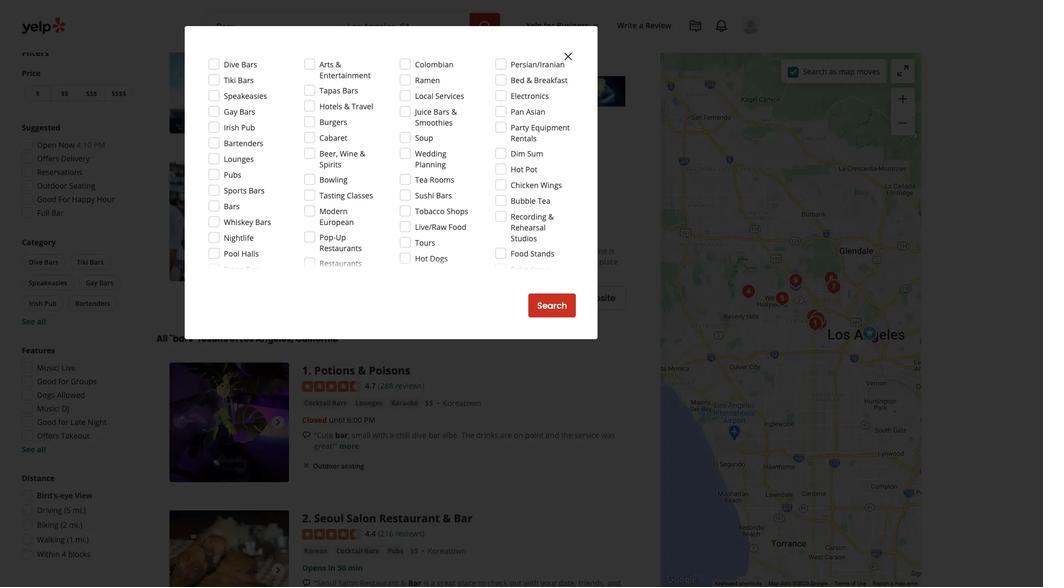 Task type: describe. For each thing, give the bounding box(es) containing it.
recording
[[511, 211, 547, 222]]

groups
[[71, 376, 97, 386]]

are
[[501, 430, 512, 440]]

"cute
[[314, 430, 333, 440]]

2 vertical spatial until
[[329, 414, 345, 425]]

bubble tea
[[511, 195, 551, 206]]

bars inside juice bars & smoothies
[[434, 106, 450, 117]]

1 horizontal spatial view
[[559, 292, 579, 304]]

projects image
[[689, 20, 702, 33]]

and down the here
[[331, 256, 345, 267]]

& right the restaurant
[[443, 510, 451, 525]]

both.
[[541, 256, 560, 267]]

tobacco
[[415, 206, 445, 216]]

50
[[338, 562, 346, 573]]

halls
[[242, 248, 259, 258]]

16 speech v2 image for 2
[[302, 579, 311, 587]]

r bar image
[[810, 312, 832, 334]]

wings
[[541, 180, 562, 190]]

pm for open until 11:30 pm
[[364, 213, 375, 224]]

angeles,
[[256, 332, 294, 345]]

1 vertical spatial truly la image
[[859, 323, 881, 344]]

music: for music: dj
[[37, 403, 60, 413]]

16 chevron down v2 image
[[591, 21, 600, 30]]

lounges link
[[354, 397, 385, 408]]

within 4 blocks
[[37, 549, 91, 559]]

price
[[22, 68, 41, 78]]

modern european
[[320, 206, 354, 227]]

arts for arts district
[[354, 197, 368, 207]]

$$ for 2 . seoul salon restaurant & bar
[[410, 546, 419, 556]]

1 vertical spatial open
[[37, 139, 56, 150]]

back!
[[368, 81, 389, 91]]

chicken
[[511, 180, 539, 190]]

1 vertical spatial cocktail bars link
[[302, 397, 349, 408]]

category
[[22, 237, 56, 247]]

offers for offers delivery
[[37, 153, 59, 163]]

irish pub inside 'button'
[[29, 299, 57, 308]]

hot for hot pot
[[511, 164, 524, 174]]

1 horizontal spatial takeout
[[429, 122, 455, 131]]

pool
[[224, 248, 240, 258]]

salvadoran
[[511, 264, 551, 274]]

offers for offers takeout
[[37, 430, 59, 441]]

friendly for pet friendly
[[327, 229, 354, 239]]

1 vertical spatial seoul salon restaurant & bar image
[[170, 510, 289, 587]]

0 horizontal spatial takeout
[[61, 430, 90, 441]]

outdoor seating for outdoor seating 16 checkmark v2 icon
[[313, 122, 364, 131]]

website
[[581, 292, 616, 304]]

google
[[811, 580, 828, 587]]

for for business
[[544, 20, 555, 30]]

0 horizontal spatial is
[[579, 256, 584, 267]]

seating for outdoor seating 16 checkmark v2 icon
[[341, 122, 364, 131]]

slideshow element for open until 11:30 pm
[[170, 162, 289, 281]]

next image
[[272, 564, 285, 577]]

closed until 6:00 pm
[[302, 414, 376, 425]]

1 horizontal spatial food
[[511, 248, 529, 258]]

. for 1
[[308, 363, 312, 378]]

breakfast
[[534, 75, 568, 85]]

about
[[358, 245, 378, 256]]

2 vertical spatial cocktail bars link
[[334, 545, 381, 556]]

slideshow element for closed until 6:00 pm
[[170, 363, 289, 482]]

16 checkmark v2 image for takeout
[[418, 122, 427, 131]]

1 vertical spatial view
[[75, 490, 92, 500]]

live/raw
[[415, 222, 447, 232]]

cocktail bars for the bottommost the cocktail bars button
[[337, 546, 379, 555]]

1 vertical spatial more link
[[339, 440, 359, 451]]

a right 'write'
[[639, 20, 644, 30]]

was
[[602, 430, 615, 440]]

0 vertical spatial the
[[541, 245, 553, 256]]

dollarita's® back! enjoy at your favorite applebee's. read more
[[311, 81, 474, 102]]

chill
[[396, 430, 410, 440]]

district
[[370, 197, 395, 207]]

close image
[[562, 50, 575, 63]]

price group
[[22, 68, 135, 104]]

pm for open now 4:10 pm
[[94, 139, 105, 150]]

& right the at
[[344, 101, 350, 111]]

2 vertical spatial in
[[328, 562, 336, 573]]

vibe
[[555, 245, 570, 256]]

2 place from the left
[[600, 256, 618, 267]]

suggested
[[22, 122, 60, 132]]

open until midnight
[[302, 52, 374, 62]]

. for 2
[[308, 510, 312, 525]]

party equipment rentals
[[511, 122, 570, 143]]

vibe.
[[443, 430, 460, 440]]

0 vertical spatial bar
[[398, 14, 417, 29]]

karaoke
[[391, 398, 419, 407]]

pubs inside the search dialog
[[224, 169, 242, 180]]

zoom in image
[[897, 92, 910, 105]]

use
[[858, 580, 867, 587]]

live
[[62, 362, 76, 373]]

& up 4.7 link
[[358, 363, 366, 378]]

this
[[562, 256, 577, 267]]

4 slideshow element from the top
[[170, 510, 289, 587]]

& inside arts & entertainment
[[336, 59, 341, 69]]

beer, wine & spirits
[[320, 148, 365, 169]]

search button
[[529, 294, 576, 317]]

group containing category
[[20, 236, 135, 327]]

search for search as map moves
[[803, 66, 827, 77]]

4.7 star rating image
[[302, 381, 361, 392]]

chicken wings
[[511, 180, 562, 190]]

open for truly
[[302, 213, 323, 224]]

write
[[617, 20, 637, 30]]

service
[[575, 430, 600, 440]]

previous image for truly la
[[174, 215, 187, 228]]

restaurant
[[379, 510, 440, 525]]

korean button
[[302, 545, 330, 556]]

cocktail bars for middle the cocktail bars button
[[304, 398, 347, 407]]

bars inside tiki bars button
[[90, 257, 104, 266]]

see all button for category
[[22, 316, 46, 326]]

0 vertical spatial tea
[[415, 174, 428, 185]]

more inside dollarita's® back! enjoy at your favorite applebee's. read more
[[454, 92, 474, 102]]

1 horizontal spatial seoul salon restaurant & bar image
[[808, 308, 830, 330]]

tiki bars inside button
[[77, 257, 104, 266]]

speakeasies button
[[22, 275, 74, 291]]

electronics
[[511, 91, 549, 101]]

outdoor for 16 close v2 icon
[[313, 461, 340, 470]]

opens in 50 min
[[302, 562, 363, 573]]

potions & poisons link
[[314, 363, 411, 378]]

4.7 link
[[365, 379, 376, 391]]

4.4
[[365, 528, 376, 539]]

$
[[36, 89, 40, 98]]

dive bars inside the search dialog
[[224, 59, 257, 69]]

tiki inside the search dialog
[[224, 75, 236, 85]]

sushi
[[415, 190, 434, 200]]

cocktail for middle the cocktail bars button
[[304, 398, 331, 407]]

4.4 star rating image
[[302, 529, 361, 540]]

whiskey bars
[[224, 217, 271, 227]]

write a review link
[[613, 15, 676, 35]]

cocktail for the bottommost the cocktail bars button
[[337, 546, 363, 555]]

and up laid
[[423, 245, 436, 256]]

irish inside the search dialog
[[224, 122, 239, 132]]

apb image
[[772, 288, 794, 310]]

lounges inside button
[[356, 398, 383, 407]]

services
[[436, 91, 464, 101]]

0 vertical spatial cocktail bars button
[[302, 196, 349, 207]]

classes
[[347, 190, 373, 200]]

0 vertical spatial cocktail bars link
[[302, 196, 349, 207]]

4.4 link
[[365, 527, 376, 539]]

1 vertical spatial in
[[230, 332, 238, 345]]

1 horizontal spatial tea
[[538, 195, 551, 206]]

previous image
[[174, 416, 187, 429]]

pub inside the search dialog
[[241, 122, 255, 132]]

pan
[[511, 106, 524, 117]]

so
[[451, 245, 460, 256]]

los
[[240, 332, 254, 345]]

previous image for applebee's grill + bar
[[174, 67, 187, 80]]

0 vertical spatial food
[[449, 222, 467, 232]]

write a review
[[617, 20, 672, 30]]

map for moves
[[839, 66, 855, 77]]

tiki-ti cocktail lounge image
[[822, 274, 844, 296]]

view website
[[559, 292, 616, 304]]

gay bars inside the search dialog
[[224, 106, 255, 117]]

search for search
[[537, 300, 568, 312]]

dive inside dive bars "button"
[[29, 257, 43, 266]]

slideshow element for open until midnight
[[170, 14, 289, 133]]

pm for closed until 6:00 pm
[[364, 414, 376, 425]]

& inside recording & rehearsal studios
[[549, 211, 554, 222]]

pop-
[[320, 232, 336, 242]]

2 or from the left
[[532, 256, 540, 267]]

laid
[[425, 256, 438, 267]]

happy
[[72, 194, 95, 204]]

& inside juice bars & smoothies
[[452, 106, 457, 117]]

potions & poisons image
[[805, 313, 827, 335]]

sushi bars
[[415, 190, 452, 200]]

vegan
[[380, 229, 402, 239]]

reviews) inside (286 reviews) link
[[396, 180, 425, 190]]

(288
[[378, 381, 394, 391]]

until for applebee's
[[325, 52, 340, 62]]

on
[[514, 430, 523, 440]]

0 vertical spatial truly la image
[[170, 162, 289, 281]]

terms of use link
[[835, 580, 867, 587]]

a inside "came here about three times and i'm so in love with this place, the vibe and scene is cute and colorful! if you want a laid back place to drink or eat or both. this is the place for…"
[[419, 256, 423, 267]]

outdoor for outdoor seating 16 checkmark v2 icon
[[313, 122, 340, 131]]

mi.) for driving (5 mi.)
[[73, 505, 86, 515]]

option group containing distance
[[18, 472, 135, 563]]

data
[[781, 580, 792, 587]]

©2023
[[793, 580, 810, 587]]

for for groups
[[58, 376, 69, 386]]

dive bars inside "button"
[[29, 257, 58, 266]]

see all for category
[[22, 316, 46, 326]]

1 vertical spatial outdoor
[[37, 180, 67, 191]]

tobacco shops
[[415, 206, 469, 216]]

1 or from the left
[[509, 256, 517, 267]]

friendly for vegan friendly
[[404, 229, 431, 239]]

2 restaurants from the top
[[320, 258, 362, 268]]

opens
[[302, 562, 326, 573]]

see for category
[[22, 316, 35, 326]]

+
[[389, 14, 395, 29]]

more for bottom 'more' link
[[339, 440, 359, 451]]

cocktail for the topmost the cocktail bars button
[[304, 197, 331, 206]]

at
[[333, 92, 340, 102]]

1 restaurants from the top
[[320, 243, 362, 253]]

hot for hot dogs
[[415, 253, 428, 263]]

3 previous image from the top
[[174, 564, 187, 577]]

good for happy hour
[[37, 194, 115, 204]]

irish pub inside the search dialog
[[224, 122, 255, 132]]

poisons
[[369, 363, 411, 378]]

(216
[[378, 528, 394, 539]]

bird's-eye view
[[37, 490, 92, 500]]

business
[[557, 20, 589, 30]]

& inside the beer, wine & spirits
[[360, 148, 365, 158]]

bars inside gay bars button
[[99, 278, 113, 287]]

piano
[[224, 264, 244, 274]]

lounges button
[[354, 397, 385, 408]]

(288 reviews) link
[[378, 379, 425, 391]]

music: live
[[37, 362, 76, 373]]



Task type: locate. For each thing, give the bounding box(es) containing it.
tapas
[[320, 85, 341, 95]]

with inside , small with a chill dive bar vibe. the drinks are on point and the service was great!"
[[373, 430, 388, 440]]

view right the eye
[[75, 490, 92, 500]]

0 vertical spatial see all button
[[22, 316, 46, 326]]

0 vertical spatial delivery
[[384, 122, 410, 131]]

0 horizontal spatial 16 checkmark v2 image
[[302, 122, 311, 131]]

$$ inside button
[[61, 89, 68, 98]]

0 horizontal spatial or
[[509, 256, 517, 267]]

outdoor seating
[[37, 180, 95, 191]]

for
[[58, 194, 70, 204]]

cocktail bars button down the 4.7 star rating image
[[302, 397, 349, 408]]

0 vertical spatial irish
[[224, 122, 239, 132]]

bar inside group
[[51, 207, 64, 218]]

slideshow element
[[170, 14, 289, 133], [170, 162, 289, 281], [170, 363, 289, 482], [170, 510, 289, 587]]

1 see from the top
[[22, 316, 35, 326]]

bar right full
[[51, 207, 64, 218]]

the down scene
[[586, 256, 598, 267]]

0 vertical spatial map
[[839, 66, 855, 77]]

cocktail down '4 star rating' image
[[304, 197, 331, 206]]

food down shops
[[449, 222, 467, 232]]

3 reviews) from the top
[[396, 528, 425, 539]]

1 vertical spatial .
[[308, 510, 312, 525]]

previous image
[[174, 67, 187, 80], [174, 215, 187, 228], [174, 564, 187, 577]]

google image
[[664, 573, 700, 587]]

bar next door image
[[738, 281, 760, 303]]

& right recording
[[549, 211, 554, 222]]

search inside button
[[537, 300, 568, 312]]

dogs inside the search dialog
[[430, 253, 448, 263]]

dogs inside group
[[37, 389, 55, 400]]

irish
[[224, 122, 239, 132], [29, 299, 43, 308]]

16 checkmark v2 image for outdoor seating
[[302, 122, 311, 131]]

reviews) up karaoke
[[396, 381, 425, 391]]

1 vertical spatial irish
[[29, 299, 43, 308]]

map data ©2023 google
[[769, 580, 828, 587]]

planning
[[415, 159, 446, 169]]

1 bar from the left
[[335, 430, 348, 440]]

1 vertical spatial gay bars
[[86, 278, 113, 287]]

with
[[487, 245, 502, 256], [373, 430, 388, 440]]

4:10
[[77, 139, 92, 150]]

tu madre - los feliz image
[[821, 268, 843, 289]]

0 horizontal spatial bartenders
[[75, 299, 110, 308]]

seating for 16 close v2 icon
[[341, 461, 364, 470]]

cocktail bars link
[[302, 196, 349, 207], [302, 397, 349, 408], [334, 545, 381, 556]]

1 horizontal spatial dive bars
[[224, 59, 257, 69]]

pm right '6:00'
[[364, 414, 376, 425]]

1 horizontal spatial lounges
[[356, 398, 383, 407]]

koreatown for restaurant
[[428, 546, 467, 556]]

1 vertical spatial cocktail bars
[[304, 398, 347, 407]]

with up drink
[[487, 245, 502, 256]]

bubble
[[511, 195, 536, 206]]

pm down arts district
[[364, 213, 375, 224]]

0 horizontal spatial food
[[449, 222, 467, 232]]

(1
[[67, 534, 74, 544]]

mi.) for biking (2 mi.)
[[69, 519, 82, 530]]

potions & poisons image
[[170, 363, 289, 482]]

all for features
[[37, 444, 46, 454]]

vegan friendly
[[380, 229, 431, 239]]

&
[[336, 59, 341, 69], [527, 75, 532, 85], [344, 101, 350, 111], [452, 106, 457, 117], [360, 148, 365, 158], [549, 211, 554, 222], [358, 363, 366, 378], [443, 510, 451, 525]]

2 horizontal spatial in
[[461, 245, 468, 256]]

1 vertical spatial with
[[373, 430, 388, 440]]

up
[[336, 232, 346, 242]]

map for error
[[895, 580, 906, 587]]

drinks
[[477, 430, 499, 440]]

good for good for happy hour
[[37, 194, 56, 204]]

1 see all from the top
[[22, 316, 46, 326]]

2 previous image from the top
[[174, 215, 187, 228]]

1 vertical spatial speakeasies
[[29, 278, 67, 287]]

pubs button
[[386, 545, 406, 556]]

cocktail bars
[[304, 197, 347, 206], [304, 398, 347, 407], [337, 546, 379, 555]]

cocktail bars button up min
[[334, 545, 381, 556]]

all for category
[[37, 316, 46, 326]]

irish pub button
[[22, 295, 64, 311]]

tiki inside button
[[77, 257, 88, 266]]

2 vertical spatial cocktail bars
[[337, 546, 379, 555]]

more for the top 'more' link
[[335, 267, 355, 278]]

eye
[[60, 490, 73, 500]]

until for truly
[[325, 213, 340, 224]]

tea
[[415, 174, 428, 185], [538, 195, 551, 206]]

next image
[[272, 416, 285, 429]]

pubs link
[[386, 545, 406, 556]]

2 vertical spatial mi.)
[[75, 534, 89, 544]]

entertainment
[[320, 70, 371, 80]]

0 vertical spatial more link
[[335, 267, 355, 278]]

2 slideshow element from the top
[[170, 162, 289, 281]]

speakeasies inside button
[[29, 278, 67, 287]]

features
[[22, 345, 55, 355]]

a left chill
[[390, 430, 394, 440]]

"came
[[314, 245, 337, 256]]

night
[[88, 417, 107, 427]]

& down services
[[452, 106, 457, 117]]

delivery down open now 4:10 pm
[[61, 153, 90, 163]]

music: for music: live
[[37, 362, 60, 373]]

restaurants down up
[[320, 243, 362, 253]]

good up full
[[37, 194, 56, 204]]

bar right +
[[398, 14, 417, 29]]

dim sum
[[511, 148, 543, 158]]

biking
[[37, 519, 59, 530]]

gangnam pocha image
[[803, 306, 825, 328]]

$$ left $$$ button
[[61, 89, 68, 98]]

reviews) inside (288 reviews) link
[[396, 381, 425, 391]]

tapas bars
[[320, 85, 358, 95]]

1 vertical spatial food
[[511, 248, 529, 258]]

in inside "came here about three times and i'm so in love with this place, the vibe and scene is cute and colorful! if you want a laid back place to drink or eat or both. this is the place for…"
[[461, 245, 468, 256]]

until up "cute bar
[[329, 414, 345, 425]]

eat
[[519, 256, 530, 267]]

0 horizontal spatial speakeasies
[[29, 278, 67, 287]]

good down music: live
[[37, 376, 56, 386]]

2 see all from the top
[[22, 444, 46, 454]]

pm right 4:10
[[94, 139, 105, 150]]

or down this
[[509, 256, 517, 267]]

2 friendly from the left
[[404, 229, 431, 239]]

0 vertical spatial gay bars
[[224, 106, 255, 117]]

1 horizontal spatial bar
[[429, 430, 441, 440]]

see all button down irish pub 'button'
[[22, 316, 46, 326]]

1 good from the top
[[37, 194, 56, 204]]

gay inside button
[[86, 278, 98, 287]]

1 horizontal spatial map
[[895, 580, 906, 587]]

3 good from the top
[[37, 417, 56, 427]]

group containing features
[[18, 345, 135, 454]]

place down love
[[459, 256, 477, 267]]

place down scene
[[600, 256, 618, 267]]

dj
[[62, 403, 69, 413]]

3 slideshow element from the top
[[170, 363, 289, 482]]

persian/iranian
[[511, 59, 565, 69]]

the inside , small with a chill dive bar vibe. the drinks are on point and the service was great!"
[[561, 430, 573, 440]]

$$$$
[[111, 89, 126, 98]]

1 vertical spatial mi.)
[[69, 519, 82, 530]]

$$$$ button
[[105, 85, 133, 102]]

1 offers from the top
[[37, 153, 59, 163]]

gay bars inside gay bars button
[[86, 278, 113, 287]]

0 vertical spatial arts
[[320, 59, 334, 69]]

in right the so
[[461, 245, 468, 256]]

16 checkmark v2 image up soup
[[418, 122, 427, 131]]

0 horizontal spatial in
[[230, 332, 238, 345]]

2 good from the top
[[37, 376, 56, 386]]

friendly up times
[[404, 229, 431, 239]]

1 see all button from the top
[[22, 316, 46, 326]]

0 vertical spatial takeout
[[429, 122, 455, 131]]

until up pet friendly
[[325, 213, 340, 224]]

and inside , small with a chill dive bar vibe. the drinks are on point and the service was great!"
[[546, 430, 560, 440]]

keyboard shortcuts
[[715, 580, 762, 587]]

group containing suggested
[[18, 122, 135, 221]]

(216 reviews)
[[378, 528, 425, 539]]

all down irish pub 'button'
[[37, 316, 46, 326]]

1 horizontal spatial pubs
[[388, 546, 404, 555]]

user actions element
[[518, 14, 776, 80]]

0 vertical spatial all
[[37, 316, 46, 326]]

group
[[891, 88, 915, 135], [18, 122, 135, 221], [20, 236, 135, 327], [18, 345, 135, 454]]

0 horizontal spatial hot
[[415, 253, 428, 263]]

2 16 speech v2 image from the top
[[302, 579, 311, 587]]

1 horizontal spatial arts
[[354, 197, 368, 207]]

burgers
[[320, 117, 348, 127]]

times
[[401, 245, 421, 256]]

16 pet friendly v2 image
[[302, 230, 311, 238]]

open now 4:10 pm
[[37, 139, 105, 150]]

applebee's grill + bar
[[302, 14, 417, 29]]

1 vertical spatial pub
[[44, 299, 57, 308]]

mi.) for walking (1 mi.)
[[75, 534, 89, 544]]

0 vertical spatial restaurants
[[320, 243, 362, 253]]

a right the report
[[891, 580, 894, 587]]

0 horizontal spatial $$
[[61, 89, 68, 98]]

1 vertical spatial irish pub
[[29, 299, 57, 308]]

None search field
[[208, 13, 503, 39]]

tea down wings
[[538, 195, 551, 206]]

arts inside arts & entertainment
[[320, 59, 334, 69]]

bar
[[335, 430, 348, 440], [429, 430, 441, 440]]

bartenders up sports bars
[[224, 138, 264, 148]]

want
[[400, 256, 417, 267]]

map left error
[[895, 580, 906, 587]]

for inside button
[[544, 20, 555, 30]]

1 vertical spatial takeout
[[61, 430, 90, 441]]

for for late
[[58, 417, 69, 427]]

. left seoul
[[308, 510, 312, 525]]

for right yelp
[[544, 20, 555, 30]]

$$ for 1 . potions & poisons
[[425, 398, 434, 408]]

2 outdoor seating from the top
[[313, 461, 364, 470]]

2 all from the top
[[37, 444, 46, 454]]

1 vertical spatial outdoor seating
[[313, 461, 364, 470]]

good down music: dj
[[37, 417, 56, 427]]

1 vertical spatial dive bars
[[29, 257, 58, 266]]

0 vertical spatial pm
[[94, 139, 105, 150]]

see all button for features
[[22, 444, 46, 454]]

arts up entertainment
[[320, 59, 334, 69]]

4 star rating image
[[302, 180, 361, 191]]

mi.) right (1 at bottom
[[75, 534, 89, 544]]

a
[[639, 20, 644, 30], [419, 256, 423, 267], [390, 430, 394, 440], [891, 580, 894, 587]]

food stands
[[511, 248, 555, 258]]

1 . from the top
[[308, 363, 312, 378]]

outdoor seating for 16 close v2 icon
[[313, 461, 364, 470]]

see down irish pub 'button'
[[22, 316, 35, 326]]

tiki bars inside the search dialog
[[224, 75, 254, 85]]

1 place from the left
[[459, 256, 477, 267]]

koreatown for poisons
[[443, 398, 482, 408]]

info icon image
[[434, 229, 443, 238], [434, 229, 443, 238]]

cocktail bars link down the 4.7 star rating image
[[302, 397, 349, 408]]

takeout up soup
[[429, 122, 455, 131]]

takeout down late
[[61, 430, 90, 441]]

gay bars
[[224, 106, 255, 117], [86, 278, 113, 287]]

in
[[461, 245, 468, 256], [230, 332, 238, 345], [328, 562, 336, 573]]

lounges inside the search dialog
[[224, 154, 254, 164]]

1 previous image from the top
[[174, 67, 187, 80]]

1 vertical spatial the
[[586, 256, 598, 267]]

hot down tours at the left top of page
[[415, 253, 428, 263]]

all down the offers takeout
[[37, 444, 46, 454]]

driving (5 mi.)
[[37, 505, 86, 515]]

california
[[295, 332, 339, 345]]

arts up 11:30
[[354, 197, 368, 207]]

2 music: from the top
[[37, 403, 60, 413]]

applebee's grill + bar image
[[170, 14, 289, 133]]

1 vertical spatial offers
[[37, 430, 59, 441]]

irish inside irish pub 'button'
[[29, 299, 43, 308]]

1 horizontal spatial in
[[328, 562, 336, 573]]

outdoor
[[313, 122, 340, 131], [37, 180, 67, 191], [313, 461, 340, 470]]

1 16 speech v2 image from the top
[[302, 431, 311, 440]]

1 outdoor seating from the top
[[313, 122, 364, 131]]

drugstore cowboy image
[[824, 276, 845, 298]]

0 vertical spatial tiki
[[224, 75, 236, 85]]

1 horizontal spatial truly la image
[[859, 323, 881, 344]]

seating
[[69, 180, 95, 191]]

more down colorful!
[[335, 267, 355, 278]]

keyboard shortcuts button
[[715, 580, 762, 587]]

and up the this at top right
[[572, 245, 585, 256]]

arts
[[320, 59, 334, 69], [354, 197, 368, 207]]

1 vertical spatial cocktail bars button
[[302, 397, 349, 408]]

distance
[[22, 473, 55, 483]]

or right eat at the top of the page
[[532, 256, 540, 267]]

pubs inside button
[[388, 546, 404, 555]]

1 horizontal spatial irish pub
[[224, 122, 255, 132]]

applebee's
[[302, 14, 361, 29]]

more right read
[[454, 92, 474, 102]]

(286 reviews)
[[378, 180, 425, 190]]

lounges up sports
[[224, 154, 254, 164]]

1 vertical spatial gay
[[86, 278, 98, 287]]

1 horizontal spatial delivery
[[384, 122, 410, 131]]

hot left pot
[[511, 164, 524, 174]]

0 horizontal spatial bar
[[51, 207, 64, 218]]

16 speech v2 image
[[302, 431, 311, 440], [302, 579, 311, 587]]

expand map image
[[897, 64, 910, 77]]

dogs left the so
[[430, 253, 448, 263]]

good for good for groups
[[37, 376, 56, 386]]

1 vertical spatial arts
[[354, 197, 368, 207]]

reviews) inside (216 reviews) link
[[396, 528, 425, 539]]

koreatown down the restaurant
[[428, 546, 467, 556]]

as
[[829, 66, 837, 77]]

1 all from the top
[[37, 316, 46, 326]]

speakeasies inside the search dialog
[[224, 91, 267, 101]]

open down suggested
[[37, 139, 56, 150]]

closed
[[302, 414, 327, 425]]

0 horizontal spatial pub
[[44, 299, 57, 308]]

mi.) right (5
[[73, 505, 86, 515]]

$$ right pubs link
[[410, 546, 419, 556]]

pubs down (216 reviews) at the bottom left
[[388, 546, 404, 555]]

1 music: from the top
[[37, 362, 60, 373]]

1 horizontal spatial bartenders
[[224, 138, 264, 148]]

pubs up sports
[[224, 169, 242, 180]]

more down ,
[[339, 440, 359, 451]]

bar inside , small with a chill dive bar vibe. the drinks are on point and the service was great!"
[[429, 430, 441, 440]]

cocktail bars for the topmost the cocktail bars button
[[304, 197, 347, 206]]

arts for arts & entertainment
[[320, 59, 334, 69]]

outdoor down reservations
[[37, 180, 67, 191]]

2 vertical spatial the
[[561, 430, 573, 440]]

1 reviews) from the top
[[396, 180, 425, 190]]

1 16 checkmark v2 image from the left
[[302, 122, 311, 131]]

cocktail bars button down '4 star rating' image
[[302, 196, 349, 207]]

bartenders inside the search dialog
[[224, 138, 264, 148]]

offers down good for late night
[[37, 430, 59, 441]]

0 vertical spatial until
[[325, 52, 340, 62]]

good for late night
[[37, 417, 107, 427]]

reviews) for poisons
[[396, 381, 425, 391]]

0 vertical spatial pubs
[[224, 169, 242, 180]]

2 vertical spatial outdoor
[[313, 461, 340, 470]]

1 vertical spatial dive
[[29, 257, 43, 266]]

search down salvadoran
[[537, 300, 568, 312]]

0 vertical spatial 16 speech v2 image
[[302, 431, 311, 440]]

view left website
[[559, 292, 579, 304]]

reviews) down the restaurant
[[396, 528, 425, 539]]

0 vertical spatial dogs
[[430, 253, 448, 263]]

bartenders button
[[68, 295, 117, 311]]

1 vertical spatial tiki
[[77, 257, 88, 266]]

bar right dive
[[429, 430, 441, 440]]

16 speech v2 image down opens
[[302, 579, 311, 587]]

0 horizontal spatial lounges
[[224, 154, 254, 164]]

2 see all button from the top
[[22, 444, 46, 454]]

0 horizontal spatial delivery
[[61, 153, 90, 163]]

1 friendly from the left
[[327, 229, 354, 239]]

mi.) right (2
[[69, 519, 82, 530]]

potions
[[314, 363, 355, 378]]

cabaret
[[320, 132, 348, 143]]

1 vertical spatial bar
[[51, 207, 64, 218]]

see all button up distance at bottom left
[[22, 444, 46, 454]]

1 seating from the top
[[341, 122, 364, 131]]

search left as
[[803, 66, 827, 77]]

1 . potions & poisons
[[302, 363, 411, 378]]

0 vertical spatial previous image
[[174, 67, 187, 80]]

for up "dogs allowed"
[[58, 376, 69, 386]]

0 horizontal spatial dive
[[29, 257, 43, 266]]

1 vertical spatial good
[[37, 376, 56, 386]]

cocktail up min
[[337, 546, 363, 555]]

1 horizontal spatial dive
[[224, 59, 240, 69]]

warwick image
[[785, 274, 807, 295]]

food down studios
[[511, 248, 529, 258]]

0 horizontal spatial irish
[[29, 299, 43, 308]]

option group
[[18, 472, 135, 563]]

koreatown up the
[[443, 398, 482, 408]]

bars inside dive bars "button"
[[44, 257, 58, 266]]

point
[[525, 430, 544, 440]]

restaurants down the here
[[320, 258, 362, 268]]

seoul salon restaurant & bar image
[[808, 308, 830, 330], [170, 510, 289, 587]]

2 seating from the top
[[341, 461, 364, 470]]

more link down colorful!
[[335, 267, 355, 278]]

zoom out image
[[897, 117, 910, 130]]

2 16 checkmark v2 image from the left
[[418, 122, 427, 131]]

cocktail
[[304, 197, 331, 206], [304, 398, 331, 407], [337, 546, 363, 555]]

pub inside 'button'
[[44, 299, 57, 308]]

bartenders down gay bars button
[[75, 299, 110, 308]]

0 horizontal spatial gay
[[86, 278, 98, 287]]

seating down hotels & travel
[[341, 122, 364, 131]]

reviews) up sushi in the top left of the page
[[396, 180, 425, 190]]

dogs up music: dj
[[37, 389, 55, 400]]

until up entertainment
[[325, 52, 340, 62]]

all
[[157, 332, 168, 345]]

2 vertical spatial reviews)
[[396, 528, 425, 539]]

0 vertical spatial view
[[559, 292, 579, 304]]

see for features
[[22, 444, 35, 454]]

gay inside the search dialog
[[224, 106, 238, 117]]

pub
[[241, 122, 255, 132], [44, 299, 57, 308]]

16 close v2 image
[[302, 461, 311, 470]]

cocktail bars up min
[[337, 546, 379, 555]]

la
[[333, 162, 347, 177]]

1 horizontal spatial $$
[[410, 546, 419, 556]]

pan asian
[[511, 106, 546, 117]]

music: down features
[[37, 362, 60, 373]]

1 vertical spatial cocktail
[[304, 398, 331, 407]]

1 vertical spatial map
[[895, 580, 906, 587]]

bartenders inside button
[[75, 299, 110, 308]]

2 vertical spatial for
[[58, 417, 69, 427]]

. left potions at left
[[308, 363, 312, 378]]

a inside , small with a chill dive bar vibe. the drinks are on point and the service was great!"
[[390, 430, 394, 440]]

applebee's grill + bar link
[[302, 14, 417, 29]]

delivery inside group
[[61, 153, 90, 163]]

0 horizontal spatial tiki
[[77, 257, 88, 266]]

reviews) for restaurant
[[396, 528, 425, 539]]

$ button
[[24, 85, 51, 102]]

1 horizontal spatial is
[[610, 245, 615, 256]]

notifications image
[[715, 20, 728, 33]]

cocktail bars link down '4 star rating' image
[[302, 196, 349, 207]]

search image
[[479, 20, 492, 33]]

0 horizontal spatial seoul salon restaurant & bar image
[[170, 510, 289, 587]]

0 horizontal spatial truly la image
[[170, 162, 289, 281]]

bird's-
[[37, 490, 60, 500]]

truly la image
[[170, 162, 289, 281], [859, 323, 881, 344]]

2 offers from the top
[[37, 430, 59, 441]]

if
[[378, 256, 383, 267]]

see all for features
[[22, 444, 46, 454]]

cocktail bars link up min
[[334, 545, 381, 556]]

offers up reservations
[[37, 153, 59, 163]]

2 vertical spatial pm
[[364, 414, 376, 425]]

$$ right karaoke link
[[425, 398, 434, 408]]

favorite
[[360, 92, 387, 102]]

for up the offers takeout
[[58, 417, 69, 427]]

2 vertical spatial bar
[[454, 510, 473, 525]]

see up distance at bottom left
[[22, 444, 35, 454]]

in left los
[[230, 332, 238, 345]]

1 vertical spatial koreatown
[[428, 546, 467, 556]]

1 vertical spatial reviews)
[[396, 381, 425, 391]]

16 speech v2 image for 1
[[302, 431, 311, 440]]

now
[[58, 139, 75, 150]]

local services
[[415, 91, 464, 101]]

noir hollywood image
[[785, 270, 807, 292]]

16 checkmark v2 image
[[302, 122, 311, 131], [418, 122, 427, 131]]

midnight
[[342, 52, 374, 62]]

0 vertical spatial irish pub
[[224, 122, 255, 132]]

music:
[[37, 362, 60, 373], [37, 403, 60, 413]]

0 vertical spatial with
[[487, 245, 502, 256]]

2 . from the top
[[308, 510, 312, 525]]

(216 reviews) link
[[378, 527, 425, 539]]

dive inside the search dialog
[[224, 59, 240, 69]]

wedding planning
[[415, 148, 447, 169]]

bed
[[511, 75, 525, 85]]

2 vertical spatial cocktail bars button
[[334, 545, 381, 556]]

with inside "came here about three times and i'm so in love with this place, the vibe and scene is cute and colorful! if you want a laid back place to drink or eat or both. this is the place for…"
[[487, 245, 502, 256]]

0 vertical spatial for
[[544, 20, 555, 30]]

pool halls
[[224, 248, 259, 258]]

0 vertical spatial cocktail
[[304, 197, 331, 206]]

2 see from the top
[[22, 444, 35, 454]]

cocktail bars down the 4.7 star rating image
[[304, 398, 347, 407]]

search dialog
[[0, 0, 1044, 587]]

1 slideshow element from the top
[[170, 14, 289, 133]]

2 bar from the left
[[429, 430, 441, 440]]

2 reviews) from the top
[[396, 381, 425, 391]]

0 vertical spatial see
[[22, 316, 35, 326]]

2 . seoul salon restaurant & bar
[[302, 510, 473, 525]]

& right bed on the top
[[527, 75, 532, 85]]

1 vertical spatial search
[[537, 300, 568, 312]]

good for good for late night
[[37, 417, 56, 427]]

korean link
[[302, 545, 330, 556]]

0 vertical spatial pub
[[241, 122, 255, 132]]

see all down irish pub 'button'
[[22, 316, 46, 326]]

open for applebee's
[[302, 52, 323, 62]]

rooms
[[430, 174, 455, 185]]

map region
[[543, 0, 960, 587]]

& up entertainment
[[336, 59, 341, 69]]

0 vertical spatial search
[[803, 66, 827, 77]]

colorful!
[[347, 256, 376, 267]]



Task type: vqa. For each thing, say whether or not it's contained in the screenshot.
a
yes



